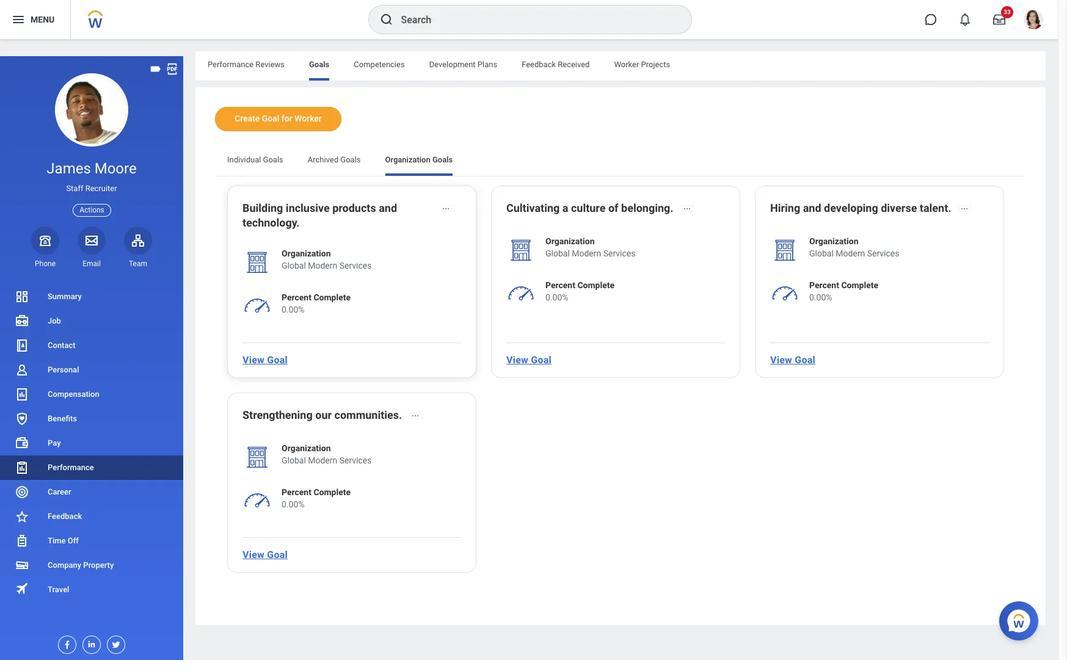 Task type: vqa. For each thing, say whether or not it's contained in the screenshot.
View Goal for Hiring and developing diverse talent.
yes



Task type: describe. For each thing, give the bounding box(es) containing it.
goal inside button
[[262, 114, 280, 123]]

time off image
[[15, 534, 29, 549]]

0.00% element for talent.
[[810, 292, 879, 304]]

travel image
[[15, 582, 29, 597]]

technology.
[[243, 216, 300, 229]]

career
[[48, 488, 71, 497]]

view goal button for cultivating a culture of belonging.
[[502, 348, 557, 372]]

summary
[[48, 292, 82, 301]]

staff
[[66, 184, 83, 193]]

projects
[[642, 60, 671, 69]]

goals for archived goals
[[341, 155, 361, 164]]

menu button
[[0, 0, 70, 39]]

global modern services element for culture
[[546, 248, 636, 260]]

company property link
[[0, 554, 183, 578]]

organization for cultivating a culture of belonging.
[[546, 237, 595, 246]]

related actions image for building inclusive products and technology.
[[442, 205, 451, 213]]

justify image
[[11, 12, 26, 27]]

performance for performance reviews
[[208, 60, 254, 69]]

building inclusive products and technology. element
[[243, 201, 433, 233]]

strengthening our communities. element
[[243, 408, 402, 425]]

competencies
[[354, 60, 405, 69]]

view for strengthening our communities.
[[243, 549, 265, 561]]

compensation image
[[15, 388, 29, 402]]

phone image
[[37, 233, 54, 248]]

strengthening our communities.
[[243, 409, 402, 422]]

feedback received
[[522, 60, 590, 69]]

view goal button for hiring and developing diverse talent.
[[766, 348, 821, 372]]

james moore
[[47, 160, 137, 177]]

related actions image for strengthening our communities.
[[412, 412, 420, 420]]

view team image
[[131, 233, 145, 248]]

compensation link
[[0, 383, 183, 407]]

pay
[[48, 439, 61, 448]]

benefits link
[[0, 407, 183, 432]]

off
[[68, 537, 79, 546]]

view goal for building inclusive products and technology.
[[243, 354, 288, 366]]

personal image
[[15, 363, 29, 378]]

percent for a
[[546, 281, 576, 290]]

inclusive
[[286, 202, 330, 215]]

mail image
[[84, 233, 99, 248]]

summary image
[[15, 290, 29, 304]]

hiring
[[771, 202, 801, 215]]

global for our
[[282, 456, 306, 466]]

2 and from the left
[[804, 202, 822, 215]]

team james moore element
[[124, 259, 152, 269]]

organization goals
[[385, 155, 453, 164]]

view for hiring and developing diverse talent.
[[771, 354, 793, 366]]

feedback for feedback received
[[522, 60, 556, 69]]

a
[[563, 202, 569, 215]]

company property
[[48, 561, 114, 570]]

inbox large image
[[994, 13, 1006, 26]]

and inside building inclusive products and technology.
[[379, 202, 397, 215]]

benefits
[[48, 414, 77, 424]]

modern for developing
[[836, 249, 866, 259]]

related actions image for hiring and developing diverse talent.
[[961, 205, 970, 213]]

organization global modern services for developing
[[810, 237, 900, 259]]

contact
[[48, 341, 76, 350]]

email
[[83, 260, 101, 268]]

hiring and developing diverse talent.
[[771, 202, 952, 215]]

services for diverse
[[868, 249, 900, 259]]

personal
[[48, 366, 79, 375]]

0.00% for a
[[546, 293, 569, 303]]

percent complete 0.00% for belonging.
[[546, 281, 615, 303]]

view goal for strengthening our communities.
[[243, 549, 288, 561]]

0.00% element for belonging.
[[546, 292, 615, 304]]

contact link
[[0, 334, 183, 358]]

view for building inclusive products and technology.
[[243, 354, 265, 366]]

complete for of
[[578, 281, 615, 290]]

phone button
[[31, 227, 59, 269]]

notifications large image
[[960, 13, 972, 26]]

actions
[[80, 206, 104, 214]]

profile logan mcneil image
[[1025, 10, 1044, 32]]

belonging.
[[622, 202, 674, 215]]

0.00% for our
[[282, 500, 305, 510]]

pay link
[[0, 432, 183, 456]]

organization for hiring and developing diverse talent.
[[810, 237, 859, 246]]

view goal button for building inclusive products and technology.
[[238, 348, 293, 372]]

organization global modern services for products
[[282, 249, 372, 271]]

email james moore element
[[78, 259, 106, 269]]

view printable version (pdf) image
[[166, 62, 179, 76]]

goal for of
[[531, 354, 552, 366]]

archived
[[308, 155, 339, 164]]

strengthening
[[243, 409, 313, 422]]

talent.
[[921, 202, 952, 215]]

travel link
[[0, 578, 183, 603]]

time off link
[[0, 529, 183, 554]]

team
[[129, 260, 147, 268]]



Task type: locate. For each thing, give the bounding box(es) containing it.
cultivating a culture of belonging.
[[507, 202, 674, 215]]

0 horizontal spatial related actions image
[[442, 205, 451, 213]]

menu banner
[[0, 0, 1059, 39]]

33
[[1005, 9, 1012, 15]]

search image
[[379, 12, 394, 27]]

1 horizontal spatial related actions image
[[683, 205, 692, 213]]

moore
[[95, 160, 137, 177]]

time off
[[48, 537, 79, 546]]

facebook image
[[59, 637, 72, 650]]

1 horizontal spatial worker
[[615, 60, 640, 69]]

related actions image for cultivating a culture of belonging.
[[683, 205, 692, 213]]

services
[[604, 249, 636, 259], [868, 249, 900, 259], [340, 261, 372, 271], [340, 456, 372, 466]]

view goal button for strengthening our communities.
[[238, 543, 293, 567]]

percent complete 0.00% for technology.
[[282, 293, 351, 315]]

1 and from the left
[[379, 202, 397, 215]]

modern for products
[[308, 261, 338, 271]]

linkedin image
[[83, 637, 97, 650]]

create goal for worker
[[235, 114, 322, 123]]

modern for communities.
[[308, 456, 338, 466]]

twitter image
[[108, 637, 121, 650]]

0.00% for and
[[810, 293, 833, 303]]

feedback for feedback
[[48, 512, 82, 521]]

global down technology.
[[282, 261, 306, 271]]

list containing summary
[[0, 285, 183, 603]]

modern down building inclusive products and technology.
[[308, 261, 338, 271]]

related actions image right talent. on the right of the page
[[961, 205, 970, 213]]

0 vertical spatial worker
[[615, 60, 640, 69]]

services down diverse
[[868, 249, 900, 259]]

view goal for cultivating a culture of belonging.
[[507, 354, 552, 366]]

performance up career
[[48, 463, 94, 473]]

building
[[243, 202, 283, 215]]

0 vertical spatial feedback
[[522, 60, 556, 69]]

1 horizontal spatial and
[[804, 202, 822, 215]]

actions button
[[73, 204, 111, 217]]

organization global modern services down the cultivating a culture of belonging. element
[[546, 237, 636, 259]]

cultivating
[[507, 202, 560, 215]]

communities.
[[335, 409, 402, 422]]

reviews
[[256, 60, 285, 69]]

personal link
[[0, 358, 183, 383]]

organization for building inclusive products and technology.
[[282, 249, 331, 259]]

time
[[48, 537, 66, 546]]

development plans
[[430, 60, 498, 69]]

list
[[0, 285, 183, 603]]

percent
[[546, 281, 576, 290], [810, 281, 840, 290], [282, 293, 312, 303], [282, 488, 312, 498]]

plans
[[478, 60, 498, 69]]

0 vertical spatial related actions image
[[683, 205, 692, 213]]

tab list
[[196, 51, 1047, 81], [215, 147, 1027, 176]]

career link
[[0, 480, 183, 505]]

contact image
[[15, 339, 29, 353]]

complete
[[578, 281, 615, 290], [842, 281, 879, 290], [314, 293, 351, 303], [314, 488, 351, 498]]

worker
[[615, 60, 640, 69], [295, 114, 322, 123]]

related actions image
[[442, 205, 451, 213], [961, 205, 970, 213]]

related actions image right communities.
[[412, 412, 420, 420]]

1 vertical spatial related actions image
[[412, 412, 420, 420]]

feedback left received
[[522, 60, 556, 69]]

goal
[[262, 114, 280, 123], [267, 354, 288, 366], [531, 354, 552, 366], [795, 354, 816, 366], [267, 549, 288, 561]]

feedback link
[[0, 505, 183, 529]]

worker inside button
[[295, 114, 322, 123]]

individual goals
[[227, 155, 284, 164]]

job
[[48, 317, 61, 326]]

performance inside 'navigation pane' region
[[48, 463, 94, 473]]

global for inclusive
[[282, 261, 306, 271]]

navigation pane region
[[0, 56, 183, 661]]

percent for our
[[282, 488, 312, 498]]

modern
[[572, 249, 602, 259], [836, 249, 866, 259], [308, 261, 338, 271], [308, 456, 338, 466]]

goal for and
[[267, 354, 288, 366]]

0 vertical spatial tab list
[[196, 51, 1047, 81]]

view goal for hiring and developing diverse talent.
[[771, 354, 816, 366]]

tab list containing individual goals
[[215, 147, 1027, 176]]

1 vertical spatial feedback
[[48, 512, 82, 521]]

cultivating a culture of belonging. element
[[507, 201, 674, 218]]

and right hiring
[[804, 202, 822, 215]]

worker inside tab list
[[615, 60, 640, 69]]

related actions image
[[683, 205, 692, 213], [412, 412, 420, 420]]

global for and
[[810, 249, 834, 259]]

complete for diverse
[[842, 281, 879, 290]]

services for of
[[604, 249, 636, 259]]

worker right the for on the left of the page
[[295, 114, 322, 123]]

create
[[235, 114, 260, 123]]

0 horizontal spatial related actions image
[[412, 412, 420, 420]]

company
[[48, 561, 81, 570]]

organization global modern services down hiring and developing diverse talent. element
[[810, 237, 900, 259]]

goals for organization goals
[[433, 155, 453, 164]]

recruiter
[[85, 184, 117, 193]]

related actions image right belonging.
[[683, 205, 692, 213]]

summary link
[[0, 285, 183, 309]]

percent complete 0.00%
[[546, 281, 615, 303], [810, 281, 879, 303], [282, 293, 351, 315], [282, 488, 351, 510]]

modern down the cultivating a culture of belonging. element
[[572, 249, 602, 259]]

global modern services element for developing
[[810, 248, 900, 260]]

james
[[47, 160, 91, 177]]

worker projects
[[615, 60, 671, 69]]

global modern services element down strengthening our communities. element
[[282, 455, 372, 467]]

services down building inclusive products and technology. element
[[340, 261, 372, 271]]

global modern services element down building inclusive products and technology. element
[[282, 260, 372, 272]]

services down of
[[604, 249, 636, 259]]

feedback up time off
[[48, 512, 82, 521]]

tab list containing performance reviews
[[196, 51, 1047, 81]]

global modern services element
[[546, 248, 636, 260], [810, 248, 900, 260], [282, 260, 372, 272], [282, 455, 372, 467]]

workday assistant region
[[1000, 597, 1044, 641]]

organization
[[385, 155, 431, 164], [546, 237, 595, 246], [810, 237, 859, 246], [282, 249, 331, 259], [282, 444, 331, 454]]

organization global modern services
[[546, 237, 636, 259], [810, 237, 900, 259], [282, 249, 372, 271], [282, 444, 372, 466]]

view goal button
[[238, 348, 293, 372], [502, 348, 557, 372], [766, 348, 821, 372], [238, 543, 293, 567]]

and right products
[[379, 202, 397, 215]]

career image
[[15, 485, 29, 500]]

33 button
[[987, 6, 1014, 33]]

job link
[[0, 309, 183, 334]]

performance reviews
[[208, 60, 285, 69]]

0 horizontal spatial feedback
[[48, 512, 82, 521]]

goals
[[309, 60, 330, 69], [263, 155, 284, 164], [341, 155, 361, 164], [433, 155, 453, 164]]

staff recruiter
[[66, 184, 117, 193]]

0.00% for inclusive
[[282, 305, 305, 315]]

travel
[[48, 586, 69, 595]]

1 horizontal spatial related actions image
[[961, 205, 970, 213]]

phone james moore element
[[31, 259, 59, 269]]

property
[[83, 561, 114, 570]]

Search Workday  search field
[[401, 6, 667, 33]]

email button
[[78, 227, 106, 269]]

for
[[282, 114, 293, 123]]

organization global modern services down strengthening our communities. element
[[282, 444, 372, 466]]

global modern services element for products
[[282, 260, 372, 272]]

phone
[[35, 260, 56, 268]]

of
[[609, 202, 619, 215]]

and
[[379, 202, 397, 215], [804, 202, 822, 215]]

diverse
[[882, 202, 918, 215]]

1 vertical spatial worker
[[295, 114, 322, 123]]

percent complete 0.00% for talent.
[[810, 281, 879, 303]]

archived goals
[[308, 155, 361, 164]]

feedback image
[[15, 510, 29, 524]]

percent for inclusive
[[282, 293, 312, 303]]

individual
[[227, 155, 261, 164]]

modern down strengthening our communities. element
[[308, 456, 338, 466]]

organization for strengthening our communities.
[[282, 444, 331, 454]]

1 horizontal spatial feedback
[[522, 60, 556, 69]]

0 horizontal spatial performance
[[48, 463, 94, 473]]

organization global modern services down building inclusive products and technology. element
[[282, 249, 372, 271]]

pay image
[[15, 436, 29, 451]]

job image
[[15, 314, 29, 329]]

global
[[546, 249, 570, 259], [810, 249, 834, 259], [282, 261, 306, 271], [282, 456, 306, 466]]

goal for diverse
[[795, 354, 816, 366]]

modern for culture
[[572, 249, 602, 259]]

organization global modern services for communities.
[[282, 444, 372, 466]]

products
[[333, 202, 376, 215]]

benefits image
[[15, 412, 29, 427]]

feedback
[[522, 60, 556, 69], [48, 512, 82, 521]]

global modern services element for communities.
[[282, 455, 372, 467]]

1 horizontal spatial performance
[[208, 60, 254, 69]]

1 related actions image from the left
[[442, 205, 451, 213]]

our
[[316, 409, 332, 422]]

worker left 'projects'
[[615, 60, 640, 69]]

0.00%
[[546, 293, 569, 303], [810, 293, 833, 303], [282, 305, 305, 315], [282, 500, 305, 510]]

tag image
[[149, 62, 163, 76]]

view
[[243, 354, 265, 366], [507, 354, 529, 366], [771, 354, 793, 366], [243, 549, 265, 561]]

related actions image down organization goals
[[442, 205, 451, 213]]

2 related actions image from the left
[[961, 205, 970, 213]]

menu
[[31, 14, 55, 24]]

development
[[430, 60, 476, 69]]

building inclusive products and technology.
[[243, 202, 397, 229]]

performance image
[[15, 461, 29, 476]]

global for a
[[546, 249, 570, 259]]

services for and
[[340, 261, 372, 271]]

global modern services element down hiring and developing diverse talent. element
[[810, 248, 900, 260]]

1 vertical spatial performance
[[48, 463, 94, 473]]

global down the "developing"
[[810, 249, 834, 259]]

team link
[[124, 227, 152, 269]]

performance link
[[0, 456, 183, 480]]

1 vertical spatial tab list
[[215, 147, 1027, 176]]

create goal for worker button
[[215, 107, 342, 131]]

tab list for goals
[[196, 51, 1047, 81]]

0.00% element for technology.
[[282, 304, 351, 316]]

feedback inside 'navigation pane' region
[[48, 512, 82, 521]]

performance for performance
[[48, 463, 94, 473]]

view goal
[[243, 354, 288, 366], [507, 354, 552, 366], [771, 354, 816, 366], [243, 549, 288, 561]]

global down a
[[546, 249, 570, 259]]

complete for and
[[314, 293, 351, 303]]

developing
[[825, 202, 879, 215]]

company property image
[[15, 559, 29, 573]]

view for cultivating a culture of belonging.
[[507, 354, 529, 366]]

compensation
[[48, 390, 99, 399]]

0 horizontal spatial and
[[379, 202, 397, 215]]

performance left reviews
[[208, 60, 254, 69]]

modern down hiring and developing diverse talent. element
[[836, 249, 866, 259]]

organization global modern services for culture
[[546, 237, 636, 259]]

0.00% element
[[546, 292, 615, 304], [810, 292, 879, 304], [282, 304, 351, 316], [282, 499, 351, 511]]

global down strengthening
[[282, 456, 306, 466]]

0 vertical spatial performance
[[208, 60, 254, 69]]

culture
[[571, 202, 606, 215]]

global modern services element down the cultivating a culture of belonging. element
[[546, 248, 636, 260]]

goals for individual goals
[[263, 155, 284, 164]]

received
[[558, 60, 590, 69]]

services down communities.
[[340, 456, 372, 466]]

hiring and developing diverse talent. element
[[771, 201, 952, 218]]

performance
[[208, 60, 254, 69], [48, 463, 94, 473]]

tab list for a
[[215, 147, 1027, 176]]

percent for and
[[810, 281, 840, 290]]

0 horizontal spatial worker
[[295, 114, 322, 123]]



